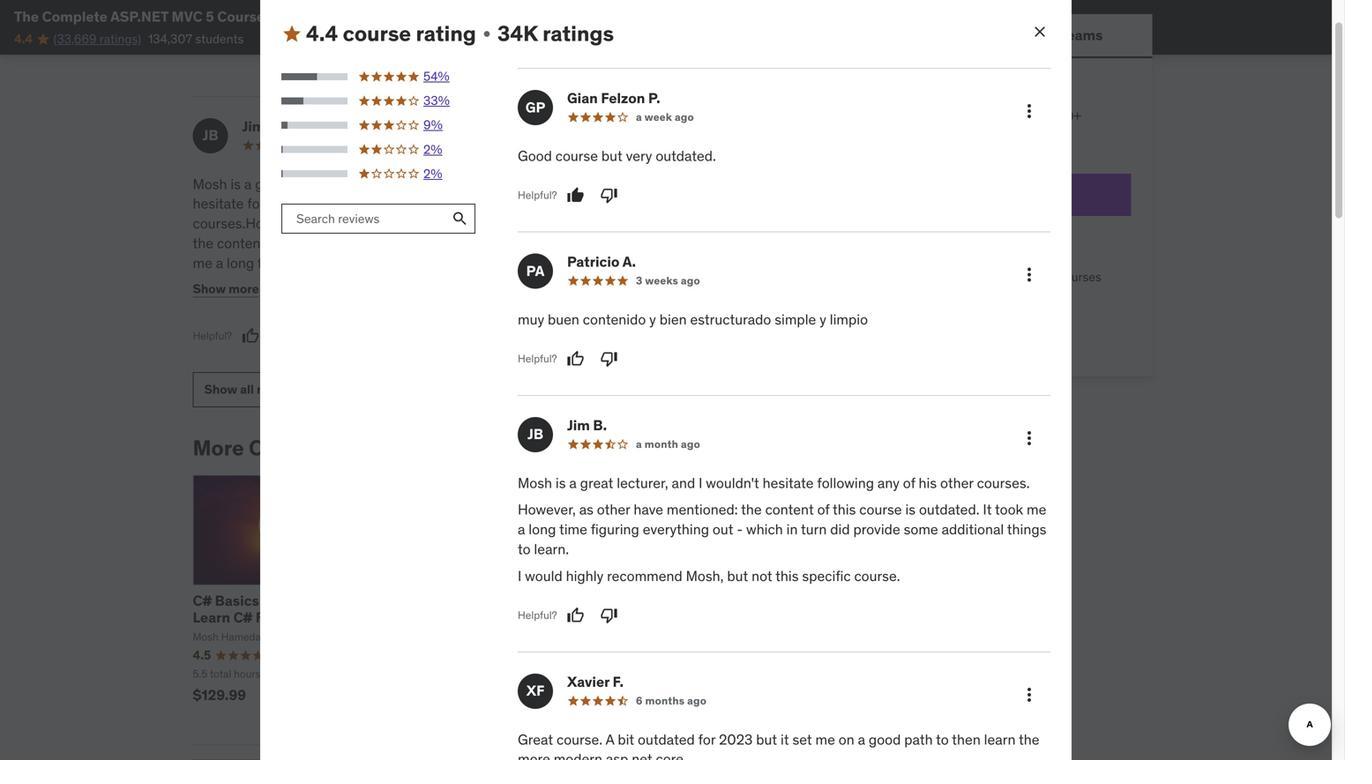 Task type: describe. For each thing, give the bounding box(es) containing it.
1 vertical spatial it
[[781, 731, 789, 749]]

is inside mosh is a great lecturer, and i wouldn't hesitate following any of his other courses.
[[231, 175, 241, 193]]

mvc
[[172, 8, 203, 26]]

felzon
[[601, 89, 645, 107]]

great for mosh is a great lecturer, and i wouldn't hesitate following any of his other courses. however, as other have mentioned: the content of this course is outdated. it took me a long time figuring everything out - which in turn did provide some additional things to learn. i would highly recommend mosh, but not this specific course.
[[580, 474, 614, 492]]

other inside mosh is a great lecturer, and i wouldn't hesitate following any of his other courses.
[[371, 195, 404, 213]]

try udemy business
[[936, 185, 1070, 204]]

the
[[14, 8, 39, 26]]

try udemy business link
[[874, 174, 1132, 216]]

as inside however, as other have mentioned: the content of this course is outdated. it took me a long time figuring everything out - which in turn did provide some additional things to learn.
[[307, 214, 322, 233]]

show all reviews button
[[193, 372, 314, 407]]

2% for second 2% button from the bottom of the page
[[424, 141, 443, 157]]

organization.
[[874, 143, 945, 159]]

45 lectures
[[472, 667, 525, 681]]

outdated inside dialog
[[638, 731, 695, 749]]

buen
[[548, 311, 580, 329]]

ago for additional actions for review by gian felzon p. 'image'
[[675, 110, 694, 124]]

0 vertical spatial xf
[[524, 126, 543, 144]]

advanced
[[636, 592, 703, 610]]

c# advanced topics: prepare for technical interviews
[[614, 592, 809, 627]]

undo mark review by gian felzon p. as helpful image
[[242, 24, 260, 42]]

subscribe
[[874, 108, 930, 124]]

intermediate
[[534, 667, 595, 681]]

complete
[[42, 8, 108, 26]]

interviews
[[702, 609, 773, 627]]

0 vertical spatial path
[[605, 195, 633, 213]]

- inside mosh is a great lecturer, and i wouldn't hesitate following any of his other courses. however, as other have mentioned: the content of this course is outdated. it took me a long time figuring everything out - which in turn did provide some additional things to learn. i would highly recommend mosh, but not this specific course.
[[737, 521, 743, 539]]

turn inside mosh is a great lecturer, and i wouldn't hesitate following any of his other courses. however, as other have mentioned: the content of this course is outdated. it took me a long time figuring everything out - which in turn did provide some additional things to learn. i would highly recommend mosh, but not this specific course.
[[801, 521, 827, 539]]

and inside c# intermediate: classes, interfaces and oop
[[475, 609, 500, 627]]

1 horizontal spatial jim
[[567, 416, 590, 434]]

additional inside mosh is a great lecturer, and i wouldn't hesitate following any of his other courses. however, as other have mentioned: the content of this course is outdated. it took me a long time figuring everything out - which in turn did provide some additional things to learn. i would highly recommend mosh, but not this specific course.
[[942, 521, 1004, 539]]

course
[[217, 8, 265, 26]]

his for mosh is a great lecturer, and i wouldn't hesitate following any of his other courses. however, as other have mentioned: the content of this course is outdated. it took me a long time figuring everything out - which in turn did provide some additional things to learn. i would highly recommend mosh, but not this specific course.
[[919, 474, 937, 492]]

interfaces
[[403, 609, 472, 627]]

great course. a bit outdated for 2023 but it set me on a good path to then learn the more modern asp.net core inside dialog
[[518, 731, 1040, 761]]

other inside however, as other have mentioned: the content of this course is outdated. it took me a long time figuring everything out - which in turn did provide some additional things to learn.
[[325, 214, 358, 233]]

rating
[[416, 20, 476, 47]]

1 horizontal spatial courses
[[1059, 269, 1102, 285]]

ago for additional actions for review by xavier f. image
[[688, 694, 707, 708]]

0 vertical spatial asp.net
[[568, 214, 615, 233]]

(33,669 ratings)
[[53, 31, 141, 47]]

try
[[936, 185, 956, 204]]

1 4.5 from the left
[[193, 648, 211, 664]]

technical
[[636, 609, 699, 627]]

c# for c# intermediate: classes, interfaces and oop
[[403, 592, 422, 610]]

0 vertical spatial 6 months ago
[[634, 138, 705, 152]]

good course but very outdated.
[[518, 147, 716, 165]]

classes,
[[520, 592, 576, 610]]

top‑rated
[[874, 125, 927, 141]]

mosh is a great lecturer, and i wouldn't hesitate following any of his other courses. however, as other have mentioned: the content of this course is outdated. it took me a long time figuring everything out - which in turn did provide some additional things to learn. i would highly recommend mosh, but not this specific course.
[[518, 474, 1047, 585]]

3 for 3 weeks ago
[[636, 274, 643, 288]]

the inside however, as other have mentioned: the content of this course is outdated. it took me a long time figuring everything out - which in turn did provide some additional things to learn.
[[193, 234, 214, 252]]

4.4 for 4.4 course rating
[[306, 20, 338, 47]]

0 horizontal spatial jim
[[242, 117, 265, 135]]

0 vertical spatial hamedani
[[425, 435, 527, 461]]

subscribe to this course and 25,000+ top‑rated udemy courses for your organization.
[[874, 108, 1082, 159]]

(35,235)
[[491, 649, 530, 663]]

wouldn't for mosh is a great lecturer, and i wouldn't hesitate following any of his other courses.
[[381, 175, 434, 193]]

0 vertical spatial learn
[[684, 195, 716, 213]]

a inside however, as other have mentioned: the content of this course is outdated. it took me a long time figuring everything out - which in turn did provide some additional things to learn.
[[216, 254, 223, 272]]

helpful? for mark review by xavier f. as helpful image
[[516, 256, 555, 270]]

mark review by xavier f. as helpful image
[[565, 254, 582, 272]]

contenido
[[583, 311, 646, 329]]

which inside mosh is a great lecturer, and i wouldn't hesitate following any of his other courses. however, as other have mentioned: the content of this course is outdated. it took me a long time figuring everything out - which in turn did provide some additional things to learn. i would highly recommend mosh, but not this specific course.
[[747, 521, 783, 539]]

1 vertical spatial set
[[793, 731, 812, 749]]

jb inside dialog
[[528, 426, 544, 444]]

9%
[[424, 117, 443, 133]]

0 vertical spatial by
[[336, 435, 360, 461]]

very
[[626, 147, 653, 165]]

0 vertical spatial 2023
[[717, 175, 751, 193]]

mentioned: inside mosh is a great lecturer, and i wouldn't hesitate following any of his other courses. however, as other have mentioned: the content of this course is outdated. it took me a long time figuring everything out - which in turn did provide some additional things to learn. i would highly recommend mosh, but not this specific course.
[[667, 501, 738, 519]]

3 total hours $89.99
[[614, 667, 673, 705]]

good inside dialog
[[869, 731, 901, 749]]

did inside mosh is a great lecturer, and i wouldn't hesitate following any of his other courses. however, as other have mentioned: the content of this course is outdated. it took me a long time figuring everything out - which in turn did provide some additional things to learn. i would highly recommend mosh, but not this specific course.
[[831, 521, 850, 539]]

1 horizontal spatial path
[[905, 731, 933, 749]]

(33,669
[[53, 31, 97, 47]]

to inside mosh is a great lecturer, and i wouldn't hesitate following any of his other courses. however, as other have mentioned: the content of this course is outdated. it took me a long time figuring everything out - which in turn did provide some additional things to learn. i would highly recommend mosh, but not this specific course.
[[518, 540, 531, 559]]

took inside mosh is a great lecturer, and i wouldn't hesitate following any of his other courses. however, as other have mentioned: the content of this course is outdated. it took me a long time figuring everything out - which in turn did provide some additional things to learn. i would highly recommend mosh, but not this specific course.
[[995, 501, 1024, 519]]

intermediate:
[[426, 592, 517, 610]]

0 vertical spatial a
[[604, 175, 612, 193]]

0 horizontal spatial hamedani
[[221, 631, 270, 644]]

1 horizontal spatial month
[[645, 438, 679, 451]]

lectures
[[487, 667, 525, 681]]

i for mosh is a great lecturer, and i wouldn't hesitate following any of his other courses. however, as other have mentioned: the content of this course is outdated. it took me a long time figuring everything out - which in turn did provide some additional things to learn. i would highly recommend mosh, but not this specific course.
[[699, 474, 703, 492]]

mark review by patricio a. as unhelpful image
[[601, 350, 618, 368]]

did inside however, as other have mentioned: the content of this course is outdated. it took me a long time figuring everything out - which in turn did provide some additional things to learn.
[[237, 274, 256, 292]]

topics:
[[705, 592, 753, 610]]

mosh hamedani
[[193, 631, 270, 644]]

2 horizontal spatial more
[[743, 195, 776, 213]]

0 vertical spatial great
[[516, 175, 551, 193]]

then inside dialog
[[952, 731, 981, 749]]

provide inside mosh is a great lecturer, and i wouldn't hesitate following any of his other courses. however, as other have mentioned: the content of this course is outdated. it took me a long time figuring everything out - which in turn did provide some additional things to learn. i would highly recommend mosh, but not this specific course.
[[854, 521, 901, 539]]

0 vertical spatial outdated
[[636, 175, 693, 193]]

courses
[[249, 435, 331, 461]]

xf inside dialog
[[527, 682, 545, 700]]

figuring inside mosh is a great lecturer, and i wouldn't hesitate following any of his other courses. however, as other have mentioned: the content of this course is outdated. it took me a long time figuring everything out - which in turn did provide some additional things to learn. i would highly recommend mosh, but not this specific course.
[[591, 521, 640, 539]]

2% for 1st 2% button from the bottom
[[424, 166, 443, 182]]

helpful? left mark review by jim b. as helpful icon
[[193, 329, 232, 343]]

any for mosh is a great lecturer, and i wouldn't hesitate following any of his other courses. however, as other have mentioned: the content of this course is outdated. it took me a long time figuring everything out - which in turn did provide some additional things to learn. i would highly recommend mosh, but not this specific course.
[[878, 474, 900, 492]]

it inside mosh is a great lecturer, and i wouldn't hesitate following any of his other courses. however, as other have mentioned: the content of this course is outdated. it took me a long time figuring everything out - which in turn did provide some additional things to learn. i would highly recommend mosh, but not this specific course.
[[983, 501, 992, 519]]

54% button
[[282, 68, 477, 85]]

i for mosh is a great lecturer, and i wouldn't hesitate following any of his other courses.
[[374, 175, 378, 193]]

1 vertical spatial xavier f.
[[567, 673, 624, 691]]

more
[[193, 435, 244, 461]]

0 horizontal spatial 25,000+
[[902, 269, 951, 285]]

0 vertical spatial modern
[[516, 214, 565, 233]]

students
[[195, 31, 244, 47]]

1 vertical spatial on
[[839, 731, 855, 749]]

fundamentals
[[256, 609, 352, 627]]

more inside show more button
[[229, 281, 259, 297]]

however, inside mosh is a great lecturer, and i wouldn't hesitate following any of his other courses. however, as other have mentioned: the content of this course is outdated. it took me a long time figuring everything out - which in turn did provide some additional things to learn. i would highly recommend mosh, but not this specific course.
[[518, 501, 576, 519]]

mark review by patricio a. as helpful image
[[567, 350, 585, 368]]

0 vertical spatial bit
[[616, 175, 632, 193]]

0 vertical spatial it
[[779, 175, 787, 193]]

time inside mosh is a great lecturer, and i wouldn't hesitate following any of his other courses. however, as other have mentioned: the content of this course is outdated. it took me a long time figuring everything out - which in turn did provide some additional things to learn. i would highly recommend mosh, but not this specific course.
[[559, 521, 588, 539]]

1 vertical spatial 2023
[[719, 731, 753, 749]]

learn
[[193, 609, 230, 627]]

33% button
[[282, 92, 477, 110]]

long inside mosh is a great lecturer, and i wouldn't hesitate following any of his other courses. however, as other have mentioned: the content of this course is outdated. it took me a long time figuring everything out - which in turn did provide some additional things to learn. i would highly recommend mosh, but not this specific course.
[[529, 521, 556, 539]]

1 vertical spatial a
[[606, 731, 615, 749]]

core inside dialog
[[656, 751, 684, 761]]

show more
[[193, 281, 259, 297]]

gp
[[526, 98, 546, 116]]

total for $129.99
[[210, 667, 231, 681]]

the complete asp.net mvc 5 course
[[14, 8, 265, 26]]

turn inside however, as other have mentioned: the content of this course is outdated. it took me a long time figuring everything out - which in turn did provide some additional things to learn.
[[207, 274, 233, 292]]

45
[[472, 667, 484, 681]]

mark review by jim b. as helpful image
[[567, 607, 585, 625]]

$129.99
[[193, 687, 246, 705]]

for inside c# basics for beginners: learn c# fundamentals by coding
[[262, 592, 281, 610]]

not
[[752, 567, 773, 585]]

0 vertical spatial month
[[320, 138, 353, 152]]

teams
[[1060, 26, 1103, 44]]

a inside mosh is a great lecturer, and i wouldn't hesitate following any of his other courses.
[[244, 175, 252, 193]]

0 vertical spatial on
[[539, 195, 555, 213]]

5
[[206, 8, 214, 26]]

this up specific
[[833, 501, 856, 519]]

0 vertical spatial xavier
[[565, 117, 608, 135]]

1 y from the left
[[650, 311, 656, 329]]

c# intermediate: classes, interfaces and oop link
[[403, 592, 576, 627]]

for inside "c# advanced topics: prepare for technical interviews"
[[614, 609, 633, 627]]

by inside c# basics for beginners: learn c# fundamentals by coding
[[355, 609, 371, 627]]

show for show more
[[193, 281, 226, 297]]

0 horizontal spatial a month ago
[[311, 138, 375, 152]]

more courses by mosh hamedani
[[193, 435, 527, 461]]

&
[[985, 269, 993, 285]]

Search reviews text field
[[282, 204, 446, 234]]

show more button
[[193, 272, 259, 307]]

34k ratings
[[498, 20, 614, 47]]

a.
[[623, 253, 636, 271]]

limpio
[[830, 311, 868, 329]]

in inside mosh is a great lecturer, and i wouldn't hesitate following any of his other courses. however, as other have mentioned: the content of this course is outdated. it took me a long time figuring everything out - which in turn did provide some additional things to learn. i would highly recommend mosh, but not this specific course.
[[787, 521, 798, 539]]

recommend
[[607, 567, 683, 585]]

following for mosh is a great lecturer, and i wouldn't hesitate following any of his other courses.
[[247, 195, 304, 213]]

additional inside however, as other have mentioned: the content of this course is outdated. it took me a long time figuring everything out - which in turn did provide some additional things to learn.
[[348, 274, 410, 292]]

0 horizontal spatial jb
[[203, 126, 218, 144]]

oop
[[503, 609, 534, 627]]

some inside however, as other have mentioned: the content of this course is outdated. it took me a long time figuring everything out - which in turn did provide some additional things to learn.
[[310, 274, 345, 292]]

mosh for mosh is a great lecturer, and i wouldn't hesitate following any of his other courses.
[[193, 175, 227, 193]]

34k
[[498, 20, 538, 47]]

gian
[[567, 89, 598, 107]]

however, inside however, as other have mentioned: the content of this course is outdated. it took me a long time figuring everything out - which in turn did provide some additional things to learn.
[[246, 214, 304, 233]]

1 horizontal spatial i
[[518, 567, 522, 585]]

0 vertical spatial 6
[[634, 138, 641, 152]]

helpful? for undo mark review by gian felzon p. as helpful icon
[[193, 26, 232, 40]]

1 vertical spatial f.
[[613, 673, 624, 691]]

it inside however, as other have mentioned: the content of this course is outdated. it took me a long time figuring everything out - which in turn did provide some additional things to learn.
[[435, 234, 444, 252]]

xavier inside dialog
[[567, 673, 610, 691]]

c# advanced topics: prepare for technical interviews link
[[614, 592, 809, 627]]

and inside mosh is a great lecturer, and i wouldn't hesitate following any of his other courses.
[[347, 175, 370, 193]]

patricio a.
[[567, 253, 636, 271]]

xsmall image
[[480, 27, 494, 41]]

33%
[[424, 93, 450, 109]]

bien
[[660, 311, 687, 329]]

in-
[[996, 269, 1011, 285]]

5.5
[[193, 667, 208, 681]]

0 vertical spatial great course. a bit outdated for 2023 but it set me on a good path to then learn the more modern asp.net core
[[516, 175, 810, 233]]

have inside however, as other have mentioned: the content of this course is outdated. it took me a long time figuring everything out - which in turn did provide some additional things to learn.
[[362, 214, 391, 233]]

demand
[[1011, 269, 1056, 285]]

outdated. inside however, as other have mentioned: the content of this course is outdated. it took me a long time figuring everything out - which in turn did provide some additional things to learn.
[[371, 234, 431, 252]]

content inside however, as other have mentioned: the content of this course is outdated. it took me a long time figuring everything out - which in turn did provide some additional things to learn.
[[217, 234, 266, 252]]

in inside however, as other have mentioned: the content of this course is outdated. it took me a long time figuring everything out - which in turn did provide some additional things to learn.
[[193, 274, 204, 292]]

hours for $129.99
[[234, 667, 261, 681]]

1 vertical spatial a month ago
[[636, 438, 701, 451]]

0 vertical spatial course.
[[555, 175, 601, 193]]

134,307
[[148, 31, 192, 47]]

1 2% button from the top
[[282, 141, 477, 158]]

things inside mosh is a great lecturer, and i wouldn't hesitate following any of his other courses. however, as other have mentioned: the content of this course is outdated. it took me a long time figuring everything out - which in turn did provide some additional things to learn. i would highly recommend mosh, but not this specific course.
[[1008, 521, 1047, 539]]

prepare
[[756, 592, 809, 610]]

additional actions for review by xavier f. image
[[1019, 685, 1040, 706]]

1 horizontal spatial outdated.
[[656, 147, 716, 165]]

for inside subscribe to this course and 25,000+ top‑rated udemy courses for your organization.
[[1018, 125, 1033, 141]]

1 vertical spatial modern
[[554, 751, 603, 761]]

basics
[[215, 592, 259, 610]]

2 vertical spatial course.
[[557, 731, 603, 749]]

reviews
[[257, 382, 302, 397]]

all
[[240, 382, 254, 397]]

mark review by patricio a. as unhelpful image
[[598, 44, 616, 62]]

1 horizontal spatial b.
[[593, 416, 607, 434]]

provide inside however, as other have mentioned: the content of this course is outdated. it took me a long time figuring everything out - which in turn did provide some additional things to learn.
[[260, 274, 307, 292]]

0 horizontal spatial then
[[652, 195, 681, 213]]

0 horizontal spatial jim b.
[[242, 117, 282, 135]]

medium image
[[282, 23, 303, 45]]

0 vertical spatial months
[[643, 138, 683, 152]]

content inside mosh is a great lecturer, and i wouldn't hesitate following any of his other courses. however, as other have mentioned: the content of this course is outdated. it took me a long time figuring everything out - which in turn did provide some additional things to learn. i would highly recommend mosh, but not this specific course.
[[766, 501, 814, 519]]

to inside subscribe to this course and 25,000+ top‑rated udemy courses for your organization.
[[932, 108, 944, 124]]

asp.net
[[110, 8, 169, 26]]

25,000+ inside subscribe to this course and 25,000+ top‑rated udemy courses for your organization.
[[1034, 108, 1082, 124]]

following for mosh is a great lecturer, and i wouldn't hesitate following any of his other courses. however, as other have mentioned: the content of this course is outdated. it took me a long time figuring everything out - which in turn did provide some additional things to learn. i would highly recommend mosh, but not this specific course.
[[818, 474, 875, 492]]

helpful? for mark review by jim b. as helpful image
[[518, 609, 557, 622]]

mark review by xavier f. as unhelpful image
[[598, 254, 616, 272]]

of inside mosh is a great lecturer, and i wouldn't hesitate following any of his other courses.
[[333, 195, 346, 213]]

months inside dialog
[[645, 694, 685, 708]]

ratings)
[[100, 31, 141, 47]]

0 vertical spatial b.
[[268, 117, 282, 135]]

c# for c# basics for beginners: learn c# fundamentals by coding
[[193, 592, 212, 610]]

0 vertical spatial f.
[[611, 117, 622, 135]]



Task type: vqa. For each thing, say whether or not it's contained in the screenshot.
the middle Master
no



Task type: locate. For each thing, give the bounding box(es) containing it.
1 vertical spatial good
[[869, 731, 901, 749]]

1 horizontal spatial learn.
[[534, 540, 569, 559]]

bit down $89.99
[[618, 731, 635, 749]]

outdated.
[[656, 147, 716, 165], [371, 234, 431, 252], [919, 501, 980, 519]]

which
[[445, 254, 481, 272], [747, 521, 783, 539]]

1 2% from the top
[[424, 141, 443, 157]]

134,307 students
[[148, 31, 244, 47]]

bit down "good course but very outdated."
[[616, 175, 632, 193]]

took inside however, as other have mentioned: the content of this course is outdated. it took me a long time figuring everything out - which in turn did provide some additional things to learn.
[[447, 234, 475, 252]]

which down "submit search" image
[[445, 254, 481, 272]]

hamedani
[[425, 435, 527, 461], [221, 631, 270, 644]]

2 total from the left
[[623, 667, 644, 681]]

courses. for mosh is a great lecturer, and i wouldn't hesitate following any of his other courses. however, as other have mentioned: the content of this course is outdated. it took me a long time figuring everything out - which in turn did provide some additional things to learn. i would highly recommend mosh, but not this specific course.
[[977, 474, 1030, 492]]

things inside however, as other have mentioned: the content of this course is outdated. it took me a long time figuring everything out - which in turn did provide some additional things to learn.
[[414, 274, 453, 292]]

mark review by jim b. as unhelpful image
[[601, 607, 618, 625]]

i inside mosh is a great lecturer, and i wouldn't hesitate following any of his other courses.
[[374, 175, 378, 193]]

1 hours from the left
[[234, 667, 261, 681]]

hesitate for mosh is a great lecturer, and i wouldn't hesitate following any of his other courses. however, as other have mentioned: the content of this course is outdated. it took me a long time figuring everything out - which in turn did provide some additional things to learn. i would highly recommend mosh, but not this specific course.
[[763, 474, 814, 492]]

0 vertical spatial great
[[255, 175, 288, 193]]

0 vertical spatial 2% button
[[282, 141, 477, 158]]

0 vertical spatial in
[[193, 274, 204, 292]]

1 vertical spatial however,
[[518, 501, 576, 519]]

2 hours from the left
[[647, 667, 673, 681]]

great inside mosh is a great lecturer, and i wouldn't hesitate following any of his other courses. however, as other have mentioned: the content of this course is outdated. it took me a long time figuring everything out - which in turn did provide some additional things to learn. i would highly recommend mosh, but not this specific course.
[[580, 474, 614, 492]]

0 vertical spatial show
[[193, 281, 226, 297]]

helpful? for undo mark review by gian felzon p. as helpful image
[[518, 188, 557, 202]]

great inside dialog
[[518, 731, 553, 749]]

1 horizontal spatial jim b.
[[567, 416, 607, 434]]

helpful? for mark review by patricio a. as helpful image
[[518, 352, 557, 366]]

following inside mosh is a great lecturer, and i wouldn't hesitate following any of his other courses. however, as other have mentioned: the content of this course is outdated. it took me a long time figuring everything out - which in turn did provide some additional things to learn. i would highly recommend mosh, but not this specific course.
[[818, 474, 875, 492]]

hours up $89.99
[[647, 667, 673, 681]]

any inside mosh is a great lecturer, and i wouldn't hesitate following any of his other courses.
[[308, 195, 330, 213]]

of inside however, as other have mentioned: the content of this course is outdated. it took me a long time figuring everything out - which in turn did provide some additional things to learn.
[[269, 234, 281, 252]]

xavier f. down gian
[[565, 117, 622, 135]]

coding
[[193, 626, 241, 644]]

long inside however, as other have mentioned: the content of this course is outdated. it took me a long time figuring everything out - which in turn did provide some additional things to learn.
[[227, 254, 254, 272]]

9% button
[[282, 117, 477, 134]]

1 horizontal spatial courses.
[[977, 474, 1030, 492]]

1 horizontal spatial have
[[634, 501, 664, 519]]

1 horizontal spatial mentioned:
[[667, 501, 738, 519]]

0 horizontal spatial his
[[349, 195, 367, 213]]

4.4 course rating
[[306, 20, 476, 47]]

close modal image
[[1032, 23, 1049, 41]]

0 horizontal spatial i
[[374, 175, 378, 193]]

his inside mosh is a great lecturer, and i wouldn't hesitate following any of his other courses. however, as other have mentioned: the content of this course is outdated. it took me a long time figuring everything out - which in turn did provide some additional things to learn. i would highly recommend mosh, but not this specific course.
[[919, 474, 937, 492]]

helpful? left mark review by jim b. as helpful image
[[518, 609, 557, 622]]

as inside mosh is a great lecturer, and i wouldn't hesitate following any of his other courses. however, as other have mentioned: the content of this course is outdated. it took me a long time figuring everything out - which in turn did provide some additional things to learn. i would highly recommend mosh, but not this specific course.
[[580, 501, 594, 519]]

4.4
[[306, 20, 338, 47], [14, 31, 33, 47]]

0 vertical spatial jim
[[242, 117, 265, 135]]

courses. inside mosh is a great lecturer, and i wouldn't hesitate following any of his other courses. however, as other have mentioned: the content of this course is outdated. it took me a long time figuring everything out - which in turn did provide some additional things to learn. i would highly recommend mosh, but not this specific course.
[[977, 474, 1030, 492]]

0 horizontal spatial turn
[[207, 274, 233, 292]]

months down a week ago
[[643, 138, 683, 152]]

0 vertical spatial content
[[217, 234, 266, 252]]

modern down intermediate
[[554, 751, 603, 761]]

hesitate
[[193, 195, 244, 213], [763, 474, 814, 492]]

xf up good
[[524, 126, 543, 144]]

udemy up organization.
[[930, 125, 969, 141]]

great down intermediate
[[518, 731, 553, 749]]

1 vertical spatial b.
[[593, 416, 607, 434]]

time up the highly
[[559, 521, 588, 539]]

1 horizontal spatial hamedani
[[425, 435, 527, 461]]

3 left weeks
[[636, 274, 643, 288]]

simple
[[775, 311, 817, 329]]

helpful? left mark review by patricio a. as helpful image
[[518, 352, 557, 366]]

this inside however, as other have mentioned: the content of this course is outdated. it took me a long time figuring everything out - which in turn did provide some additional things to learn.
[[284, 234, 308, 252]]

specific
[[803, 567, 851, 585]]

0 vertical spatial additional
[[348, 274, 410, 292]]

content up not
[[766, 501, 814, 519]]

4.5 up 3 total hours $89.99
[[614, 648, 632, 664]]

lecturer, inside mosh is a great lecturer, and i wouldn't hesitate following any of his other courses.
[[292, 175, 343, 193]]

25,000+ left fresh
[[902, 269, 951, 285]]

0 horizontal spatial it
[[435, 234, 444, 252]]

modern up pa on the top of page
[[516, 214, 565, 233]]

- up topics:
[[737, 521, 743, 539]]

0 horizontal spatial content
[[217, 234, 266, 252]]

25,000+ fresh & in-demand courses
[[902, 269, 1102, 285]]

mosh inside mosh is a great lecturer, and i wouldn't hesitate following any of his other courses. however, as other have mentioned: the content of this course is outdated. it took me a long time figuring everything out - which in turn did provide some additional things to learn. i would highly recommend mosh, but not this specific course.
[[518, 474, 552, 492]]

by
[[336, 435, 360, 461], [355, 609, 371, 627]]

hours
[[234, 667, 261, 681], [647, 667, 673, 681]]

long up show more
[[227, 254, 254, 272]]

0 vertical spatial it
[[435, 234, 444, 252]]

everything up mosh,
[[643, 521, 710, 539]]

udemy inside subscribe to this course and 25,000+ top‑rated udemy courses for your organization.
[[930, 125, 969, 141]]

core
[[618, 214, 646, 233], [656, 751, 684, 761]]

show
[[193, 281, 226, 297], [204, 382, 237, 397]]

1 vertical spatial course.
[[855, 567, 901, 585]]

xavier f. down mark review by jim b. as unhelpful "icon"
[[567, 673, 624, 691]]

6 down technical
[[636, 694, 643, 708]]

have up recommend
[[634, 501, 664, 519]]

is inside however, as other have mentioned: the content of this course is outdated. it took me a long time figuring everything out - which in turn did provide some additional things to learn.
[[357, 234, 367, 252]]

0 vertical spatial then
[[652, 195, 681, 213]]

2 4.5 from the left
[[614, 648, 632, 664]]

fresh
[[954, 269, 982, 285]]

additional actions for review by patricio a. image
[[1019, 264, 1040, 285]]

mark review by gian felzon p. as unhelpful image
[[601, 187, 618, 204]]

1 total from the left
[[210, 667, 231, 681]]

1 vertical spatial 2%
[[424, 166, 443, 182]]

54%
[[424, 68, 450, 84]]

figuring up recommend
[[591, 521, 640, 539]]

4.4 right medium "icon" in the left of the page
[[306, 20, 338, 47]]

wouldn't for mosh is a great lecturer, and i wouldn't hesitate following any of his other courses. however, as other have mentioned: the content of this course is outdated. it took me a long time figuring everything out - which in turn did provide some additional things to learn. i would highly recommend mosh, but not this specific course.
[[706, 474, 760, 492]]

- down search reviews text field
[[435, 254, 441, 272]]

0 horizontal spatial additional
[[348, 274, 410, 292]]

0 vertical spatial courses
[[972, 125, 1015, 141]]

2 vertical spatial outdated.
[[919, 501, 980, 519]]

0 horizontal spatial y
[[650, 311, 656, 329]]

ago for additional actions for review by patricio a. image
[[681, 274, 701, 288]]

time inside however, as other have mentioned: the content of this course is outdated. it took me a long time figuring everything out - which in turn did provide some additional things to learn.
[[257, 254, 286, 272]]

2 2% button from the top
[[282, 165, 477, 183]]

course. inside mosh is a great lecturer, and i wouldn't hesitate following any of his other courses. however, as other have mentioned: the content of this course is outdated. it took me a long time figuring everything out - which in turn did provide some additional things to learn. i would highly recommend mosh, but not this specific course.
[[855, 567, 901, 585]]

35235 reviews element
[[491, 649, 530, 663]]

1 vertical spatial jim
[[567, 416, 590, 434]]

0 horizontal spatial wouldn't
[[381, 175, 434, 193]]

0 horizontal spatial as
[[307, 214, 322, 233]]

0 vertical spatial took
[[447, 234, 475, 252]]

1 horizontal spatial provide
[[854, 521, 901, 539]]

3
[[636, 274, 643, 288], [614, 667, 620, 681]]

0 vertical spatial jb
[[203, 126, 218, 144]]

long up would
[[529, 521, 556, 539]]

out inside however, as other have mentioned: the content of this course is outdated. it took me a long time figuring everything out - which in turn did provide some additional things to learn.
[[411, 254, 432, 272]]

asp.net down $89.99
[[606, 751, 653, 761]]

y left limpio
[[820, 311, 827, 329]]

month
[[320, 138, 353, 152], [645, 438, 679, 451]]

asp.net down undo mark review by gian felzon p. as helpful image
[[568, 214, 615, 233]]

6 months ago down a week ago
[[634, 138, 705, 152]]

by right fundamentals
[[355, 609, 371, 627]]

me inside mosh is a great lecturer, and i wouldn't hesitate following any of his other courses. however, as other have mentioned: the content of this course is outdated. it took me a long time figuring everything out - which in turn did provide some additional things to learn. i would highly recommend mosh, but not this specific course.
[[1027, 501, 1047, 519]]

1 horizontal spatial however,
[[518, 501, 576, 519]]

jim
[[242, 117, 265, 135], [567, 416, 590, 434]]

learn. inside mosh is a great lecturer, and i wouldn't hesitate following any of his other courses. however, as other have mentioned: the content of this course is outdated. it took me a long time figuring everything out - which in turn did provide some additional things to learn. i would highly recommend mosh, but not this specific course.
[[534, 540, 569, 559]]

show all reviews
[[204, 382, 302, 397]]

1 vertical spatial courses.
[[977, 474, 1030, 492]]

took down additional actions for review by jim b. image
[[995, 501, 1024, 519]]

lecturer, for mosh is a great lecturer, and i wouldn't hesitate following any of his other courses. however, as other have mentioned: the content of this course is outdated. it took me a long time figuring everything out - which in turn did provide some additional things to learn. i would highly recommend mosh, but not this specific course.
[[617, 474, 669, 492]]

b. down mark review by patricio a. as unhelpful image
[[593, 416, 607, 434]]

udemy right try
[[959, 185, 1006, 204]]

bit
[[616, 175, 632, 193], [618, 731, 635, 749]]

courses right demand
[[1059, 269, 1102, 285]]

by right courses
[[336, 435, 360, 461]]

total
[[210, 667, 231, 681], [623, 667, 644, 681]]

c# left intermediate:
[[403, 592, 422, 610]]

courses inside subscribe to this course and 25,000+ top‑rated udemy courses for your organization.
[[972, 125, 1015, 141]]

course inside subscribe to this course and 25,000+ top‑rated udemy courses for your organization.
[[970, 108, 1007, 124]]

0 horizontal spatial -
[[435, 254, 441, 272]]

however, as other have mentioned: the content of this course is outdated. it took me a long time figuring everything out - which in turn did provide some additional things to learn.
[[193, 214, 481, 312]]

c# intermediate: classes, interfaces and oop
[[403, 592, 576, 627]]

1 vertical spatial learn.
[[534, 540, 569, 559]]

this up "prepare"
[[776, 567, 799, 585]]

this down mosh is a great lecturer, and i wouldn't hesitate following any of his other courses. at the top
[[284, 234, 308, 252]]

f. right intermediate
[[613, 673, 624, 691]]

mark review by gian felzon p. as unhelpful image
[[275, 24, 293, 42]]

21848 reviews element
[[701, 649, 739, 663]]

3 weeks ago
[[636, 274, 701, 288]]

this right 'subscribe'
[[946, 108, 967, 124]]

which up not
[[747, 521, 783, 539]]

content
[[217, 234, 266, 252], [766, 501, 814, 519]]

(21,848)
[[701, 649, 739, 663]]

learn.
[[193, 294, 228, 312], [534, 540, 569, 559]]

c# for c# advanced topics: prepare for technical interviews
[[614, 592, 633, 610]]

and inside mosh is a great lecturer, and i wouldn't hesitate following any of his other courses. however, as other have mentioned: the content of this course is outdated. it took me a long time figuring everything out - which in turn did provide some additional things to learn. i would highly recommend mosh, but not this specific course.
[[672, 474, 696, 492]]

1 vertical spatial 6 months ago
[[636, 694, 707, 708]]

out down search reviews text field
[[411, 254, 432, 272]]

core down $89.99
[[656, 751, 684, 761]]

0 horizontal spatial everything
[[341, 254, 407, 272]]

out inside mosh is a great lecturer, and i wouldn't hesitate following any of his other courses. however, as other have mentioned: the content of this course is outdated. it took me a long time figuring everything out - which in turn did provide some additional things to learn. i would highly recommend mosh, but not this specific course.
[[713, 521, 734, 539]]

course inside however, as other have mentioned: the content of this course is outdated. it took me a long time figuring everything out - which in turn did provide some additional things to learn.
[[311, 234, 354, 252]]

0 horizontal spatial long
[[227, 254, 254, 272]]

hours up $129.99
[[234, 667, 261, 681]]

0 vertical spatial core
[[618, 214, 646, 233]]

1 horizontal spatial then
[[952, 731, 981, 749]]

learn. inside however, as other have mentioned: the content of this course is outdated. it took me a long time figuring everything out - which in turn did provide some additional things to learn.
[[193, 294, 228, 312]]

your
[[1036, 125, 1060, 141]]

mentioned: inside however, as other have mentioned: the content of this course is outdated. it took me a long time figuring everything out - which in turn did provide some additional things to learn.
[[395, 214, 466, 233]]

a week ago
[[636, 110, 694, 124]]

2% button up search reviews text field
[[282, 165, 477, 183]]

0 horizontal spatial good
[[569, 195, 601, 213]]

0 horizontal spatial mentioned:
[[395, 214, 466, 233]]

however, up show more
[[246, 214, 304, 233]]

0 vertical spatial as
[[307, 214, 322, 233]]

c# basics for beginners: learn c# fundamentals by coding
[[193, 592, 371, 644]]

2 2% from the top
[[424, 166, 443, 182]]

0 horizontal spatial month
[[320, 138, 353, 152]]

but
[[602, 147, 623, 165], [754, 175, 775, 193], [727, 567, 749, 585], [756, 731, 778, 749]]

1 horizontal spatial more
[[518, 751, 551, 761]]

25,000+ up the your
[[1034, 108, 1082, 124]]

helpful? left undo mark review by gian felzon p. as helpful image
[[518, 188, 557, 202]]

0 horizontal spatial did
[[237, 274, 256, 292]]

set
[[791, 175, 810, 193], [793, 731, 812, 749]]

c# inside "c# advanced topics: prepare for technical interviews"
[[614, 592, 633, 610]]

months down technical
[[645, 694, 685, 708]]

mark review by jim b. as helpful image
[[242, 327, 260, 345]]

helpful? down the 5
[[193, 26, 232, 40]]

great down good
[[516, 175, 551, 193]]

c# up mosh hamedani
[[233, 609, 253, 627]]

4.4 inside dialog
[[306, 20, 338, 47]]

any inside mosh is a great lecturer, and i wouldn't hesitate following any of his other courses. however, as other have mentioned: the content of this course is outdated. it took me a long time figuring everything out - which in turn did provide some additional things to learn. i would highly recommend mosh, but not this specific course.
[[878, 474, 900, 492]]

1 horizontal spatial following
[[818, 474, 875, 492]]

time up show more
[[257, 254, 286, 272]]

2 vertical spatial more
[[518, 751, 551, 761]]

good
[[518, 147, 552, 165]]

some inside mosh is a great lecturer, and i wouldn't hesitate following any of his other courses. however, as other have mentioned: the content of this course is outdated. it took me a long time figuring everything out - which in turn did provide some additional things to learn. i would highly recommend mosh, but not this specific course.
[[904, 521, 939, 539]]

3 up $89.99
[[614, 667, 620, 681]]

it
[[435, 234, 444, 252], [983, 501, 992, 519]]

courses. down additional actions for review by jim b. image
[[977, 474, 1030, 492]]

0 vertical spatial xavier f.
[[565, 117, 622, 135]]

it
[[779, 175, 787, 193], [781, 731, 789, 749]]

then
[[652, 195, 681, 213], [952, 731, 981, 749]]

2 horizontal spatial outdated.
[[919, 501, 980, 519]]

week
[[645, 110, 672, 124]]

following
[[247, 195, 304, 213], [818, 474, 875, 492]]

1 vertical spatial xavier
[[567, 673, 610, 691]]

b.
[[268, 117, 282, 135], [593, 416, 607, 434]]

hours for $89.99
[[647, 667, 673, 681]]

mosh for mosh is a great lecturer, and i wouldn't hesitate following any of his other courses. however, as other have mentioned: the content of this course is outdated. it took me a long time figuring everything out - which in turn did provide some additional things to learn. i would highly recommend mosh, but not this specific course.
[[518, 474, 552, 492]]

everything down search reviews text field
[[341, 254, 407, 272]]

c#
[[193, 592, 212, 610], [403, 592, 422, 610], [614, 592, 633, 610], [233, 609, 253, 627]]

his inside mosh is a great lecturer, and i wouldn't hesitate following any of his other courses.
[[349, 195, 367, 213]]

figuring down mosh is a great lecturer, and i wouldn't hesitate following any of his other courses. at the top
[[289, 254, 338, 272]]

figuring inside however, as other have mentioned: the content of this course is outdated. it took me a long time figuring everything out - which in turn did provide some additional things to learn.
[[289, 254, 338, 272]]

and
[[1010, 108, 1031, 124], [347, 175, 370, 193], [672, 474, 696, 492], [475, 609, 500, 627]]

out up mosh,
[[713, 521, 734, 539]]

0 horizontal spatial total
[[210, 667, 231, 681]]

udemy
[[930, 125, 969, 141], [959, 185, 1006, 204]]

great for mosh is a great lecturer, and i wouldn't hesitate following any of his other courses.
[[255, 175, 288, 193]]

1 horizontal spatial which
[[747, 521, 783, 539]]

courses. up show more
[[193, 214, 246, 233]]

however, up would
[[518, 501, 576, 519]]

2 y from the left
[[820, 311, 827, 329]]

6 down a week ago
[[634, 138, 641, 152]]

1 horizontal spatial things
[[1008, 521, 1047, 539]]

0 horizontal spatial path
[[605, 195, 633, 213]]

1 vertical spatial in
[[787, 521, 798, 539]]

mosh for mosh hamedani
[[193, 631, 219, 644]]

1 vertical spatial learn
[[985, 731, 1016, 749]]

1 vertical spatial some
[[904, 521, 939, 539]]

show inside button
[[204, 382, 237, 397]]

y left the bien
[[650, 311, 656, 329]]

mosh,
[[686, 567, 724, 585]]

courses. for mosh is a great lecturer, and i wouldn't hesitate following any of his other courses.
[[193, 214, 246, 233]]

a down $89.99
[[606, 731, 615, 749]]

show inside button
[[193, 281, 226, 297]]

me inside however, as other have mentioned: the content of this course is outdated. it took me a long time figuring everything out - which in turn did provide some additional things to learn.
[[193, 254, 213, 272]]

4.5 up the 5.5
[[193, 648, 211, 664]]

a down "good course but very outdated."
[[604, 175, 612, 193]]

gian felzon p.
[[567, 89, 661, 107]]

any for mosh is a great lecturer, and i wouldn't hesitate following any of his other courses.
[[308, 195, 330, 213]]

core down mark review by gian felzon p. as unhelpful icon
[[618, 214, 646, 233]]

1 vertical spatial courses
[[1059, 269, 1102, 285]]

have inside mosh is a great lecturer, and i wouldn't hesitate following any of his other courses. however, as other have mentioned: the content of this course is outdated. it took me a long time figuring everything out - which in turn did provide some additional things to learn. i would highly recommend mosh, but not this specific course.
[[634, 501, 664, 519]]

1 horizontal spatial his
[[919, 474, 937, 492]]

1 vertical spatial bit
[[618, 731, 635, 749]]

some
[[310, 274, 345, 292], [904, 521, 939, 539]]

f.
[[611, 117, 622, 135], [613, 673, 624, 691]]

dialog
[[260, 0, 1072, 761]]

great inside mosh is a great lecturer, and i wouldn't hesitate following any of his other courses.
[[255, 175, 288, 193]]

hesitate for mosh is a great lecturer, and i wouldn't hesitate following any of his other courses.
[[193, 195, 244, 213]]

2% button down 9% button
[[282, 141, 477, 158]]

0 horizontal spatial outdated.
[[371, 234, 431, 252]]

3 for 3 total hours $89.99
[[614, 667, 620, 681]]

outdated. inside mosh is a great lecturer, and i wouldn't hesitate following any of his other courses. however, as other have mentioned: the content of this course is outdated. it took me a long time figuring everything out - which in turn did provide some additional things to learn. i would highly recommend mosh, but not this specific course.
[[919, 501, 980, 519]]

1 vertical spatial udemy
[[959, 185, 1006, 204]]

4.4 for 4.4
[[14, 31, 33, 47]]

1 horizontal spatial 25,000+
[[1034, 108, 1082, 124]]

course inside mosh is a great lecturer, and i wouldn't hesitate following any of his other courses. however, as other have mentioned: the content of this course is outdated. it took me a long time figuring everything out - which in turn did provide some additional things to learn. i would highly recommend mosh, but not this specific course.
[[860, 501, 902, 519]]

25,000+
[[1034, 108, 1082, 124], [902, 269, 951, 285]]

the inside mosh is a great lecturer, and i wouldn't hesitate following any of his other courses. however, as other have mentioned: the content of this course is outdated. it took me a long time figuring everything out - which in turn did provide some additional things to learn. i would highly recommend mosh, but not this specific course.
[[741, 501, 762, 519]]

in
[[193, 274, 204, 292], [787, 521, 798, 539]]

long
[[227, 254, 254, 272], [529, 521, 556, 539]]

months
[[643, 138, 683, 152], [645, 694, 685, 708]]

1 horizontal spatial time
[[559, 521, 588, 539]]

1 vertical spatial content
[[766, 501, 814, 519]]

1 vertical spatial everything
[[643, 521, 710, 539]]

everything inside mosh is a great lecturer, and i wouldn't hesitate following any of his other courses. however, as other have mentioned: the content of this course is outdated. it took me a long time figuring everything out - which in turn did provide some additional things to learn. i would highly recommend mosh, but not this specific course.
[[643, 521, 710, 539]]

total right the 5.5
[[210, 667, 231, 681]]

figuring
[[289, 254, 338, 272], [591, 521, 640, 539]]

1 vertical spatial asp.net
[[606, 751, 653, 761]]

1 vertical spatial 6
[[636, 694, 643, 708]]

1 vertical spatial provide
[[854, 521, 901, 539]]

1 horizontal spatial hours
[[647, 667, 673, 681]]

1 vertical spatial hamedani
[[221, 631, 270, 644]]

hours inside 3 total hours $89.99
[[647, 667, 673, 681]]

everything inside however, as other have mentioned: the content of this course is outdated. it took me a long time figuring everything out - which in turn did provide some additional things to learn.
[[341, 254, 407, 272]]

xavier f.
[[565, 117, 622, 135], [567, 673, 624, 691]]

total for $89.99
[[623, 667, 644, 681]]

and inside subscribe to this course and 25,000+ top‑rated udemy courses for your organization.
[[1010, 108, 1031, 124]]

0 vertical spatial set
[[791, 175, 810, 193]]

outdated down $89.99
[[638, 731, 695, 749]]

provide
[[260, 274, 307, 292], [854, 521, 901, 539]]

everything
[[341, 254, 407, 272], [643, 521, 710, 539]]

dialog containing 4.4 course rating
[[260, 0, 1072, 761]]

wouldn't inside mosh is a great lecturer, and i wouldn't hesitate following any of his other courses. however, as other have mentioned: the content of this course is outdated. it took me a long time figuring everything out - which in turn did provide some additional things to learn. i would highly recommend mosh, but not this specific course.
[[706, 474, 760, 492]]

0 horizontal spatial 4.4
[[14, 31, 33, 47]]

0 vertical spatial his
[[349, 195, 367, 213]]

course. right specific
[[855, 567, 901, 585]]

the
[[719, 195, 740, 213], [193, 234, 214, 252], [741, 501, 762, 519], [1019, 731, 1040, 749]]

undo mark review by gian felzon p. as helpful image
[[567, 187, 585, 204]]

4.4 down the
[[14, 31, 33, 47]]

content up show more
[[217, 234, 266, 252]]

hesitate inside mosh is a great lecturer, and i wouldn't hesitate following any of his other courses. however, as other have mentioned: the content of this course is outdated. it took me a long time figuring everything out - which in turn did provide some additional things to learn. i would highly recommend mosh, but not this specific course.
[[763, 474, 814, 492]]

- inside however, as other have mentioned: the content of this course is outdated. it took me a long time figuring everything out - which in turn did provide some additional things to learn.
[[435, 254, 441, 272]]

1 vertical spatial wouldn't
[[706, 474, 760, 492]]

but inside mosh is a great lecturer, and i wouldn't hesitate following any of his other courses. however, as other have mentioned: the content of this course is outdated. it took me a long time figuring everything out - which in turn did provide some additional things to learn. i would highly recommend mosh, but not this specific course.
[[727, 567, 749, 585]]

b. up mosh is a great lecturer, and i wouldn't hesitate following any of his other courses. at the top
[[268, 117, 282, 135]]

great
[[516, 175, 551, 193], [518, 731, 553, 749]]

c# down recommend
[[614, 592, 633, 610]]

courses. inside mosh is a great lecturer, and i wouldn't hesitate following any of his other courses.
[[193, 214, 246, 233]]

xavier left $89.99
[[567, 673, 610, 691]]

f. down gian felzon p. on the top left of page
[[611, 117, 622, 135]]

following inside mosh is a great lecturer, and i wouldn't hesitate following any of his other courses.
[[247, 195, 304, 213]]

ratings
[[543, 20, 614, 47]]

0 horizontal spatial however,
[[246, 214, 304, 233]]

0 vertical spatial mentioned:
[[395, 214, 466, 233]]

lecturer, for mosh is a great lecturer, and i wouldn't hesitate following any of his other courses.
[[292, 175, 343, 193]]

courses left the your
[[972, 125, 1015, 141]]

have left "submit search" image
[[362, 214, 391, 233]]

helpful? left mark review by xavier f. as helpful image
[[516, 256, 555, 270]]

additional actions for review by jim b. image
[[1019, 428, 1040, 449]]

did up mark review by jim b. as helpful icon
[[237, 274, 256, 292]]

3 inside 3 total hours $89.99
[[614, 667, 620, 681]]

1 vertical spatial -
[[737, 521, 743, 539]]

lecturer, inside mosh is a great lecturer, and i wouldn't hesitate following any of his other courses. however, as other have mentioned: the content of this course is outdated. it took me a long time figuring everything out - which in turn did provide some additional things to learn. i would highly recommend mosh, but not this specific course.
[[617, 474, 669, 492]]

beginners:
[[285, 592, 357, 610]]

outdated down 'very' on the left of page
[[636, 175, 693, 193]]

0 vertical spatial have
[[362, 214, 391, 233]]

additional actions for review by gian felzon p. image
[[1019, 101, 1040, 122]]

would
[[525, 567, 563, 585]]

1 vertical spatial it
[[983, 501, 992, 519]]

xf down intermediate
[[527, 682, 545, 700]]

pa
[[527, 262, 545, 280]]

business
[[1009, 185, 1070, 204]]

jim b.
[[242, 117, 282, 135], [567, 416, 607, 434]]

0 vertical spatial time
[[257, 254, 286, 272]]

path
[[605, 195, 633, 213], [905, 731, 933, 749]]

c# left basics
[[193, 592, 212, 610]]

1 vertical spatial things
[[1008, 521, 1047, 539]]

submit search image
[[451, 210, 469, 228]]

course. down "good course but very outdated."
[[555, 175, 601, 193]]

1 vertical spatial jim b.
[[567, 416, 607, 434]]

which inside however, as other have mentioned: the content of this course is outdated. it took me a long time figuring everything out - which in turn did provide some additional things to learn.
[[445, 254, 481, 272]]

p.
[[649, 89, 661, 107]]

his for mosh is a great lecturer, and i wouldn't hesitate following any of his other courses.
[[349, 195, 367, 213]]

estructurado
[[690, 311, 772, 329]]

took down "submit search" image
[[447, 234, 475, 252]]

patricio
[[567, 253, 620, 271]]

6 months ago down 21848 reviews element
[[636, 694, 707, 708]]

to inside however, as other have mentioned: the content of this course is outdated. it took me a long time figuring everything out - which in turn did provide some additional things to learn.
[[456, 274, 469, 292]]

for
[[1018, 125, 1033, 141], [696, 175, 714, 193], [262, 592, 281, 610], [614, 609, 633, 627], [699, 731, 716, 749]]

this inside subscribe to this course and 25,000+ top‑rated udemy courses for your organization.
[[946, 108, 967, 124]]

ago for additional actions for review by jim b. image
[[681, 438, 701, 451]]

total up $89.99
[[623, 667, 644, 681]]

did up specific
[[831, 521, 850, 539]]

show for show all reviews
[[204, 382, 237, 397]]

this
[[946, 108, 967, 124], [284, 234, 308, 252], [833, 501, 856, 519], [776, 567, 799, 585]]

0 horizontal spatial any
[[308, 195, 330, 213]]

course. down intermediate
[[557, 731, 603, 749]]

6 months ago
[[634, 138, 705, 152], [636, 694, 707, 708]]

udemy inside try udemy business link
[[959, 185, 1006, 204]]

5.5 total hours $129.99
[[193, 667, 261, 705]]

0 vertical spatial hesitate
[[193, 195, 244, 213]]

xavier down gian
[[565, 117, 608, 135]]

0 horizontal spatial courses.
[[193, 214, 246, 233]]



